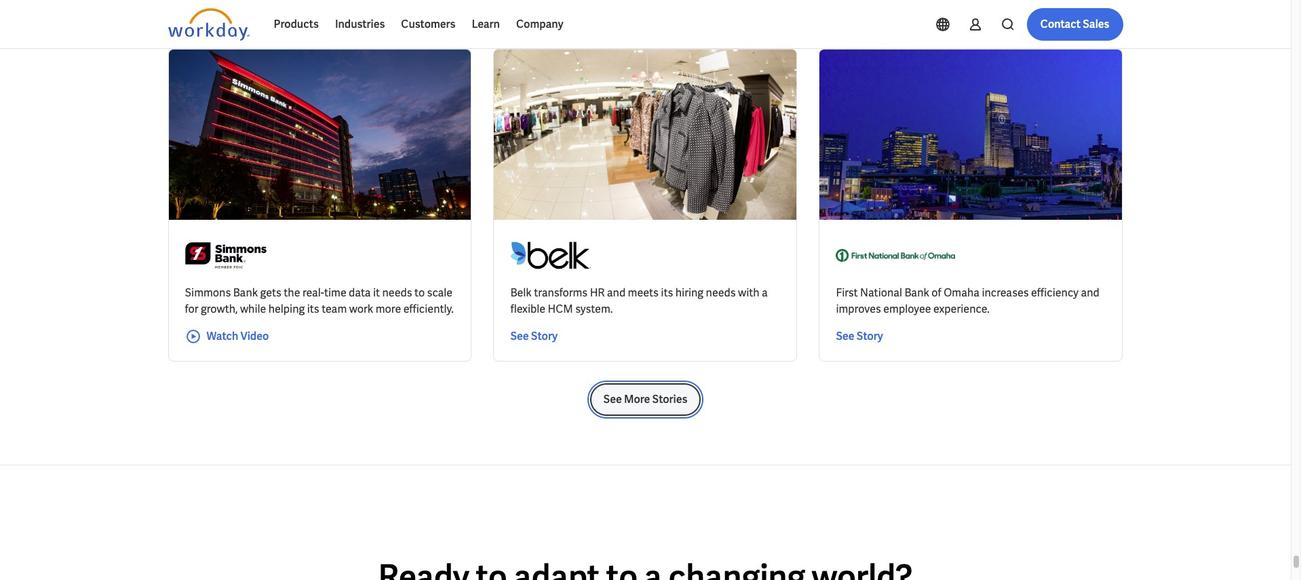 Task type: describe. For each thing, give the bounding box(es) containing it.
more
[[376, 302, 401, 316]]

and inside first national bank of omaha increases efficiency and improves employee experience.
[[1081, 286, 1100, 300]]

first national bank of omaha increases efficiency and improves employee experience.
[[836, 286, 1100, 316]]

see for first national bank of omaha increases efficiency and improves employee experience.
[[836, 329, 855, 344]]

watch video link
[[185, 329, 269, 345]]

employee
[[884, 302, 931, 316]]

industry
[[251, 15, 287, 27]]

it
[[373, 286, 380, 300]]

efficiency
[[1032, 286, 1079, 300]]

products
[[274, 17, 319, 31]]

work
[[349, 302, 373, 316]]

learn
[[472, 17, 500, 31]]

efficiently.
[[404, 302, 454, 316]]

learn button
[[464, 8, 508, 41]]

improves
[[836, 302, 881, 316]]

all
[[555, 15, 567, 27]]

time
[[324, 286, 347, 300]]

to
[[415, 286, 425, 300]]

transforms
[[534, 286, 588, 300]]

products button
[[266, 8, 327, 41]]

system.
[[576, 302, 613, 316]]

more button
[[455, 7, 516, 35]]

hiring
[[676, 286, 704, 300]]

helping
[[269, 302, 305, 316]]

a
[[762, 286, 768, 300]]

clear all
[[531, 15, 567, 27]]

team
[[322, 302, 347, 316]]

national
[[860, 286, 903, 300]]

data
[[349, 286, 371, 300]]

see story link for first national bank of omaha increases efficiency and improves employee experience.
[[836, 329, 883, 345]]

while
[[240, 302, 266, 316]]

customers button
[[393, 8, 464, 41]]

industries button
[[327, 8, 393, 41]]

story for national
[[857, 329, 883, 344]]

business outcome
[[336, 15, 417, 27]]

bank inside simmons bank gets the real-time data it needs to scale for growth, while helping its team work more efficiently.
[[233, 286, 258, 300]]

more inside button
[[466, 15, 488, 27]]

hcm
[[548, 302, 573, 316]]

belk transforms hr and meets its hiring needs with a flexible hcm system.
[[511, 286, 768, 316]]

simmons bank gets the real-time data it needs to scale for growth, while helping its team work more efficiently.
[[185, 286, 454, 316]]

its inside belk transforms hr and meets its hiring needs with a flexible hcm system.
[[661, 286, 673, 300]]

video
[[241, 329, 269, 344]]

belk
[[511, 286, 532, 300]]

see story for first national bank of omaha increases efficiency and improves employee experience.
[[836, 329, 883, 344]]

first national bank of omaha image
[[836, 236, 956, 274]]



Task type: locate. For each thing, give the bounding box(es) containing it.
clear
[[531, 15, 553, 27]]

watch
[[207, 329, 238, 344]]

2 bank from the left
[[905, 286, 930, 300]]

see story down 'improves'
[[836, 329, 883, 344]]

see story link for belk transforms hr and meets its hiring needs with a flexible hcm system.
[[511, 329, 558, 345]]

needs
[[382, 286, 412, 300], [706, 286, 736, 300]]

1 horizontal spatial story
[[857, 329, 883, 344]]

needs inside belk transforms hr and meets its hiring needs with a flexible hcm system.
[[706, 286, 736, 300]]

2 needs from the left
[[706, 286, 736, 300]]

1 needs from the left
[[382, 286, 412, 300]]

0 horizontal spatial see
[[511, 329, 529, 344]]

0 horizontal spatial see story
[[511, 329, 558, 344]]

see story
[[511, 329, 558, 344], [836, 329, 883, 344]]

see more stories
[[604, 392, 688, 407]]

story for transforms
[[531, 329, 558, 344]]

increases
[[982, 286, 1029, 300]]

simmons bank (simmons first national corporation) image
[[185, 236, 266, 274]]

1 horizontal spatial bank
[[905, 286, 930, 300]]

clear all button
[[526, 7, 571, 35]]

contact
[[1041, 17, 1081, 31]]

its left hiring
[[661, 286, 673, 300]]

belk, inc. image
[[511, 236, 592, 274]]

see story link down 'improves'
[[836, 329, 883, 345]]

experience.
[[934, 302, 990, 316]]

see story for belk transforms hr and meets its hiring needs with a flexible hcm system.
[[511, 329, 558, 344]]

outcome
[[376, 15, 417, 27]]

industries
[[335, 17, 385, 31]]

see story down flexible
[[511, 329, 558, 344]]

more right customers
[[466, 15, 488, 27]]

Search Customer Stories text field
[[931, 9, 1097, 33]]

hr
[[590, 286, 605, 300]]

bank inside first national bank of omaha increases efficiency and improves employee experience.
[[905, 286, 930, 300]]

needs inside simmons bank gets the real-time data it needs to scale for growth, while helping its team work more efficiently.
[[382, 286, 412, 300]]

more left stories
[[624, 392, 650, 407]]

more inside button
[[624, 392, 650, 407]]

see down 'improves'
[[836, 329, 855, 344]]

1 vertical spatial more
[[624, 392, 650, 407]]

see story link
[[511, 329, 558, 345], [836, 329, 883, 345]]

business
[[336, 15, 375, 27]]

needs left with
[[706, 286, 736, 300]]

0 horizontal spatial see story link
[[511, 329, 558, 345]]

contact sales
[[1041, 17, 1110, 31]]

1 horizontal spatial see story
[[836, 329, 883, 344]]

industry button
[[240, 7, 314, 35]]

0 horizontal spatial and
[[607, 286, 626, 300]]

bank
[[233, 286, 258, 300], [905, 286, 930, 300]]

and inside belk transforms hr and meets its hiring needs with a flexible hcm system.
[[607, 286, 626, 300]]

story
[[531, 329, 558, 344], [857, 329, 883, 344]]

1 and from the left
[[607, 286, 626, 300]]

customers
[[401, 17, 456, 31]]

go to the homepage image
[[168, 8, 249, 41]]

0 horizontal spatial more
[[466, 15, 488, 27]]

1 see story from the left
[[511, 329, 558, 344]]

2 horizontal spatial see
[[836, 329, 855, 344]]

omaha
[[944, 286, 980, 300]]

2 story from the left
[[857, 329, 883, 344]]

of
[[932, 286, 942, 300]]

real-
[[303, 286, 324, 300]]

flexible
[[511, 302, 546, 316]]

its
[[661, 286, 673, 300], [307, 302, 319, 316]]

1 story from the left
[[531, 329, 558, 344]]

1 horizontal spatial needs
[[706, 286, 736, 300]]

see down flexible
[[511, 329, 529, 344]]

story down hcm
[[531, 329, 558, 344]]

1 horizontal spatial its
[[661, 286, 673, 300]]

company button
[[508, 8, 572, 41]]

0 horizontal spatial story
[[531, 329, 558, 344]]

and
[[607, 286, 626, 300], [1081, 286, 1100, 300]]

bank up the while
[[233, 286, 258, 300]]

simmons
[[185, 286, 231, 300]]

2 see story link from the left
[[836, 329, 883, 345]]

0 horizontal spatial needs
[[382, 286, 412, 300]]

growth,
[[201, 302, 238, 316]]

company
[[516, 17, 564, 31]]

topic
[[179, 15, 202, 27]]

scale
[[427, 286, 453, 300]]

gets
[[260, 286, 282, 300]]

more
[[466, 15, 488, 27], [624, 392, 650, 407]]

stories
[[652, 392, 688, 407]]

1 horizontal spatial see story link
[[836, 329, 883, 345]]

0 vertical spatial its
[[661, 286, 673, 300]]

2 see story from the left
[[836, 329, 883, 344]]

story down 'improves'
[[857, 329, 883, 344]]

1 vertical spatial its
[[307, 302, 319, 316]]

and right hr
[[607, 286, 626, 300]]

1 bank from the left
[[233, 286, 258, 300]]

topic button
[[168, 7, 229, 35]]

its inside simmons bank gets the real-time data it needs to scale for growth, while helping its team work more efficiently.
[[307, 302, 319, 316]]

0 horizontal spatial its
[[307, 302, 319, 316]]

1 horizontal spatial see
[[604, 392, 622, 407]]

see more stories button
[[590, 384, 701, 416]]

with
[[738, 286, 760, 300]]

1 horizontal spatial more
[[624, 392, 650, 407]]

2 and from the left
[[1081, 286, 1100, 300]]

first
[[836, 286, 858, 300]]

bank up employee
[[905, 286, 930, 300]]

meets
[[628, 286, 659, 300]]

1 see story link from the left
[[511, 329, 558, 345]]

for
[[185, 302, 198, 316]]

see story link down flexible
[[511, 329, 558, 345]]

1 horizontal spatial and
[[1081, 286, 1100, 300]]

see for belk transforms hr and meets its hiring needs with a flexible hcm system.
[[511, 329, 529, 344]]

watch video
[[207, 329, 269, 344]]

and right efficiency
[[1081, 286, 1100, 300]]

0 vertical spatial more
[[466, 15, 488, 27]]

its down real- at the left of page
[[307, 302, 319, 316]]

0 horizontal spatial bank
[[233, 286, 258, 300]]

see inside button
[[604, 392, 622, 407]]

needs up more on the left bottom of page
[[382, 286, 412, 300]]

sales
[[1083, 17, 1110, 31]]

contact sales link
[[1027, 8, 1123, 41]]

business outcome button
[[325, 7, 444, 35]]

see left stories
[[604, 392, 622, 407]]

the
[[284, 286, 300, 300]]

see
[[511, 329, 529, 344], [836, 329, 855, 344], [604, 392, 622, 407]]



Task type: vqa. For each thing, say whether or not it's contained in the screenshot.
plan
no



